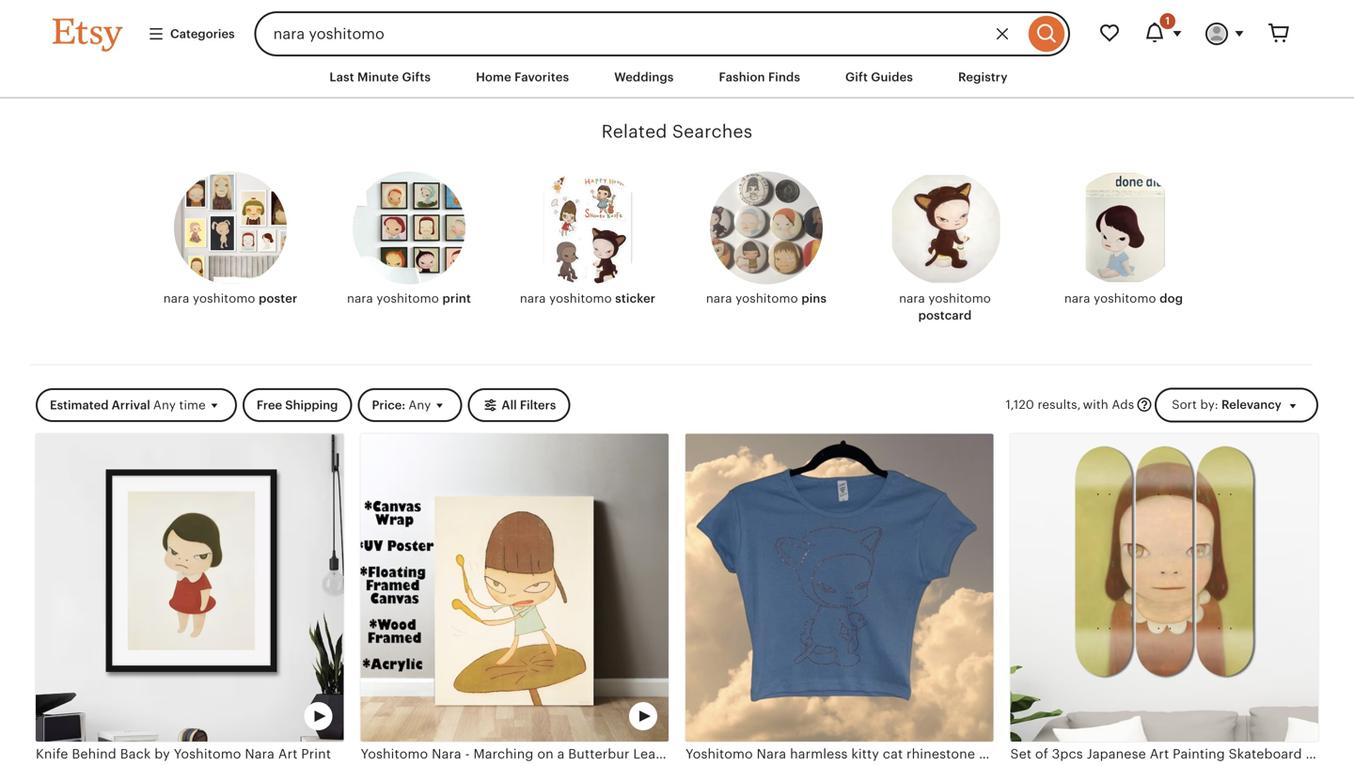 Task type: describe. For each thing, give the bounding box(es) containing it.
with
[[1083, 398, 1109, 412]]

sort by: relevancy
[[1172, 398, 1282, 412]]

all filters button
[[468, 388, 570, 422]]

gift guides
[[846, 70, 913, 84]]

arrival
[[112, 398, 150, 412]]

back
[[120, 747, 151, 762]]

gift
[[846, 70, 868, 84]]

knife behind back by yoshitomo nara art print
[[36, 747, 331, 762]]

home favorites
[[476, 70, 569, 84]]

print
[[301, 747, 331, 762]]

categories
[[170, 27, 235, 41]]

with ads
[[1083, 398, 1134, 412]]

last minute gifts link
[[315, 60, 445, 94]]

nara yoshitomo pins
[[706, 291, 827, 306]]

nara yoshitomo postcard
[[899, 291, 991, 323]]

nara yoshitomo sticker
[[520, 291, 656, 306]]

registry
[[958, 70, 1008, 84]]

nara for nara yoshitomo poster
[[163, 291, 189, 306]]

by:
[[1201, 398, 1219, 412]]

weddings link
[[600, 60, 688, 94]]

yoshitomo for dog
[[1094, 291, 1157, 306]]

1 button
[[1132, 11, 1194, 56]]

all filters
[[502, 398, 556, 412]]

home favorites link
[[462, 60, 583, 94]]

knife behind back by yoshitomo nara art print link
[[36, 434, 344, 767]]

by
[[154, 747, 170, 762]]

nara for nara yoshitomo print
[[347, 291, 373, 306]]

related
[[602, 122, 667, 142]]

yoshitomo for poster
[[193, 291, 255, 306]]

set of 3pcs japanese art painting skateboard deck wall art, wall hanged decoration, accent gift, aesthetic wall art for men cave home decor image
[[1011, 434, 1319, 742]]

pins
[[802, 291, 827, 306]]

nara for nara yoshitomo postcard
[[899, 291, 925, 306]]

estimated arrival any time
[[50, 398, 206, 412]]

yoshitomo nara - marching on a butterbur leaf - canvas wrap | uv printed poster | floating framed canvas | art decor | acrylic print image
[[361, 434, 669, 742]]

gift guides link
[[831, 60, 927, 94]]

free shipping
[[257, 398, 338, 412]]

nara for nara yoshitomo pins
[[706, 291, 732, 306]]

2 any from the left
[[409, 398, 431, 412]]

behind
[[72, 747, 117, 762]]

knife
[[36, 747, 68, 762]]

guides
[[871, 70, 913, 84]]

nara
[[245, 747, 275, 762]]

finds
[[768, 70, 800, 84]]

Search for anything text field
[[255, 11, 1024, 56]]

weddings
[[614, 70, 674, 84]]

product video element for yoshitomo nara - marching on a butterbur leaf - canvas wrap | uv printed poster | floating framed canvas | art decor | acrylic print image
[[361, 434, 669, 742]]

yoshitomo
[[174, 747, 241, 762]]

none search field inside 'categories' banner
[[255, 11, 1070, 56]]



Task type: locate. For each thing, give the bounding box(es) containing it.
fashion
[[719, 70, 765, 84]]

5 yoshitomo from the left
[[929, 291, 991, 306]]

fashion finds
[[719, 70, 800, 84]]

ads
[[1112, 398, 1134, 412]]

yoshitomo inside the nara yoshitomo postcard
[[929, 291, 991, 306]]

0 horizontal spatial any
[[153, 398, 176, 412]]

3 yoshitomo from the left
[[549, 291, 612, 306]]

4 nara from the left
[[706, 291, 732, 306]]

postcard
[[919, 309, 972, 323]]

1,120 results,
[[1006, 398, 1081, 412]]

menu bar containing last minute gifts
[[19, 56, 1336, 99]]

nara yoshitomo dog
[[1064, 291, 1183, 306]]

yoshitomo
[[193, 291, 255, 306], [377, 291, 439, 306], [549, 291, 612, 306], [736, 291, 798, 306], [929, 291, 991, 306], [1094, 291, 1157, 306]]

3 nara from the left
[[520, 291, 546, 306]]

any right price:
[[409, 398, 431, 412]]

product video element
[[36, 434, 344, 742], [361, 434, 669, 742]]

1 nara from the left
[[163, 291, 189, 306]]

yoshitomo up postcard
[[929, 291, 991, 306]]

categories button
[[134, 17, 249, 51]]

gifts
[[402, 70, 431, 84]]

minute
[[357, 70, 399, 84]]

None search field
[[255, 11, 1070, 56]]

poster
[[259, 291, 297, 306]]

fashion finds link
[[705, 60, 815, 94]]

filters
[[520, 398, 556, 412]]

price: any
[[372, 398, 431, 412]]

2 product video element from the left
[[361, 434, 669, 742]]

1,120
[[1006, 398, 1034, 412]]

4 yoshitomo from the left
[[736, 291, 798, 306]]

yoshitomo left dog
[[1094, 291, 1157, 306]]

sticker
[[615, 291, 656, 306]]

searches
[[672, 122, 753, 142]]

time
[[179, 398, 206, 412]]

estimated
[[50, 398, 109, 412]]

nara inside the nara yoshitomo postcard
[[899, 291, 925, 306]]

yoshitomo for print
[[377, 291, 439, 306]]

nara yoshitomo poster
[[163, 291, 297, 306]]

dog
[[1160, 291, 1183, 306]]

home
[[476, 70, 512, 84]]

1 product video element from the left
[[36, 434, 344, 742]]

knife behind back by yoshitomo nara art print image
[[36, 434, 344, 742]]

any left time
[[153, 398, 176, 412]]

all
[[502, 398, 517, 412]]

product video element for knife behind back by yoshitomo nara art print image
[[36, 434, 344, 742]]

1 any from the left
[[153, 398, 176, 412]]

favorites
[[515, 70, 569, 84]]

yoshitomo left pins
[[736, 291, 798, 306]]

price:
[[372, 398, 406, 412]]

free
[[257, 398, 282, 412]]

art
[[278, 747, 298, 762]]

categories banner
[[19, 0, 1336, 56]]

nara
[[163, 291, 189, 306], [347, 291, 373, 306], [520, 291, 546, 306], [706, 291, 732, 306], [899, 291, 925, 306], [1064, 291, 1091, 306]]

last minute gifts
[[330, 70, 431, 84]]

yoshitomo left poster
[[193, 291, 255, 306]]

1 horizontal spatial product video element
[[361, 434, 669, 742]]

results,
[[1038, 398, 1081, 412]]

last
[[330, 70, 354, 84]]

shipping
[[285, 398, 338, 412]]

print
[[442, 291, 471, 306]]

related searches
[[602, 122, 753, 142]]

yoshitomo nara harmless kitty cat rhinestone blue design t shirt cotton women  ladies crop t shirt image
[[686, 434, 994, 742]]

relevancy
[[1222, 398, 1282, 412]]

1 yoshitomo from the left
[[193, 291, 255, 306]]

nara for nara yoshitomo dog
[[1064, 291, 1091, 306]]

1
[[1166, 15, 1170, 27]]

yoshitomo left print
[[377, 291, 439, 306]]

6 nara from the left
[[1064, 291, 1091, 306]]

2 yoshitomo from the left
[[377, 291, 439, 306]]

menu bar
[[19, 56, 1336, 99]]

yoshitomo for postcard
[[929, 291, 991, 306]]

yoshitomo for sticker
[[549, 291, 612, 306]]

registry link
[[944, 60, 1022, 94]]

5 nara from the left
[[899, 291, 925, 306]]

nara for nara yoshitomo sticker
[[520, 291, 546, 306]]

free shipping button
[[242, 388, 352, 422]]

nara yoshitomo print
[[347, 291, 471, 306]]

yoshitomo for pins
[[736, 291, 798, 306]]

any
[[153, 398, 176, 412], [409, 398, 431, 412]]

0 horizontal spatial product video element
[[36, 434, 344, 742]]

1 horizontal spatial any
[[409, 398, 431, 412]]

2 nara from the left
[[347, 291, 373, 306]]

yoshitomo left sticker
[[549, 291, 612, 306]]

sort
[[1172, 398, 1197, 412]]

6 yoshitomo from the left
[[1094, 291, 1157, 306]]



Task type: vqa. For each thing, say whether or not it's contained in the screenshot.
yoshitomo related to pins
yes



